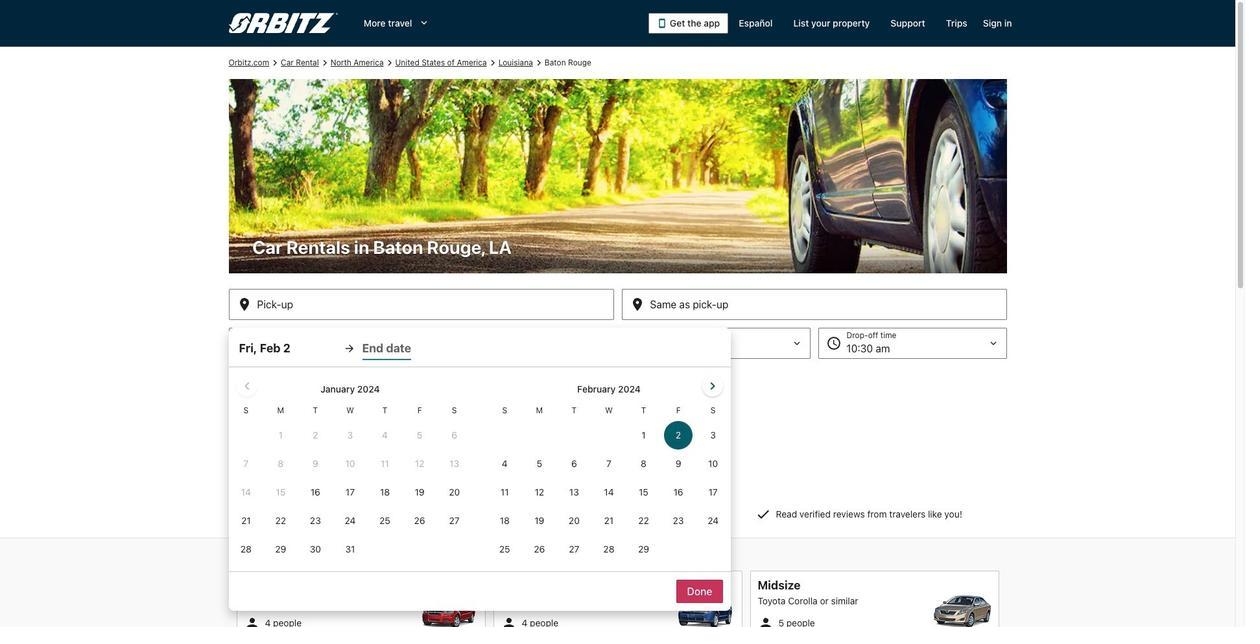 Task type: locate. For each thing, give the bounding box(es) containing it.
5 directional image from the left
[[533, 57, 545, 69]]

small image
[[244, 616, 260, 628], [501, 616, 517, 628], [758, 616, 774, 628]]

directional image
[[269, 57, 281, 69], [319, 57, 331, 69], [384, 57, 395, 69], [487, 57, 499, 69], [533, 57, 545, 69]]

orbitz logo image
[[229, 13, 338, 34]]

2 small image from the left
[[501, 616, 517, 628]]

4 directional image from the left
[[487, 57, 499, 69]]

3 directional image from the left
[[384, 57, 395, 69]]

main content
[[0, 47, 1236, 628]]

3 small image from the left
[[758, 616, 774, 628]]

1 horizontal spatial small image
[[501, 616, 517, 628]]

2 horizontal spatial small image
[[758, 616, 774, 628]]

1 small image from the left
[[244, 616, 260, 628]]

0 horizontal spatial small image
[[244, 616, 260, 628]]

next month image
[[705, 379, 720, 394]]



Task type: describe. For each thing, give the bounding box(es) containing it.
2 directional image from the left
[[319, 57, 331, 69]]

chevrolet spark image
[[419, 596, 478, 628]]

ford focus image
[[676, 596, 735, 628]]

breadcrumbs region
[[0, 47, 1236, 612]]

download the app button image
[[657, 18, 667, 29]]

previous month image
[[239, 379, 255, 394]]

1 directional image from the left
[[269, 57, 281, 69]]

toyota corolla image
[[933, 596, 991, 628]]



